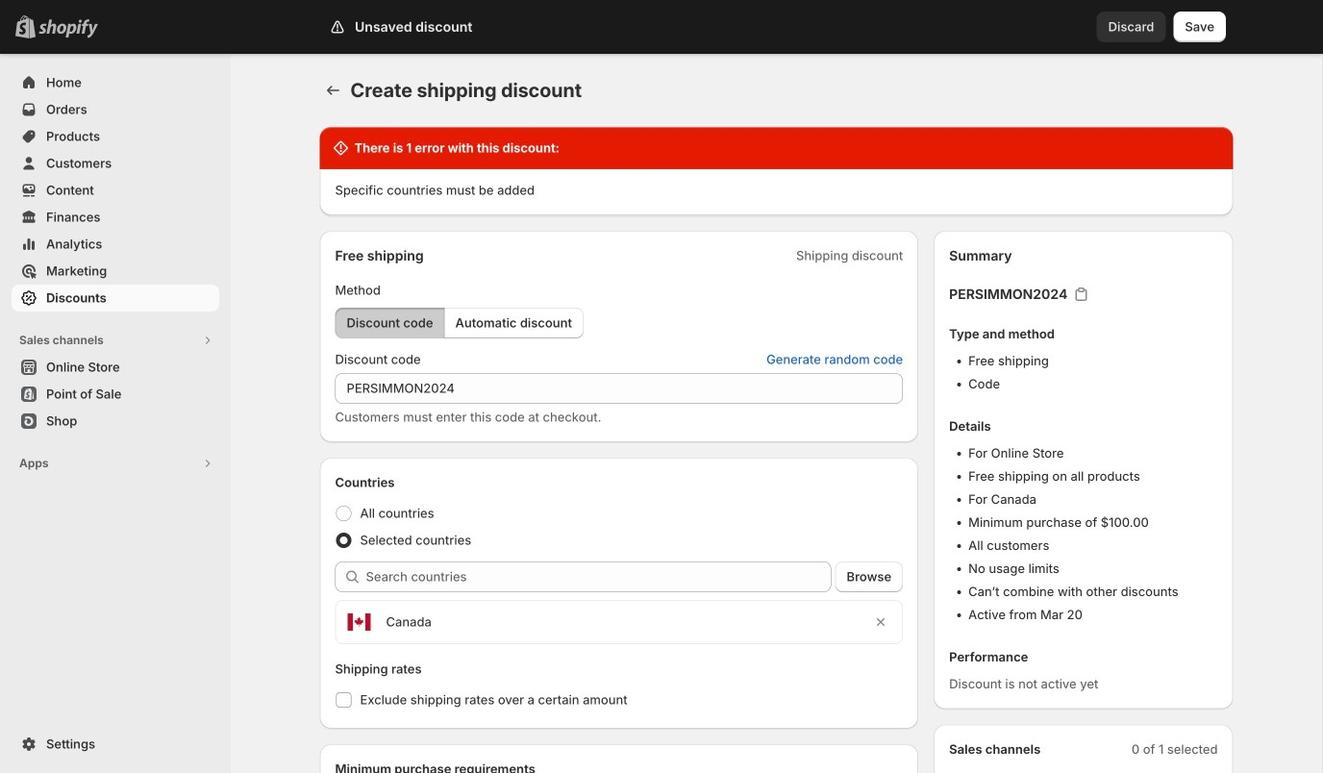 Task type: describe. For each thing, give the bounding box(es) containing it.
Search countries text field
[[366, 562, 831, 592]]



Task type: vqa. For each thing, say whether or not it's contained in the screenshot.
Search countries text field
yes



Task type: locate. For each thing, give the bounding box(es) containing it.
shopify image
[[38, 19, 98, 38]]

None text field
[[335, 373, 903, 404]]



